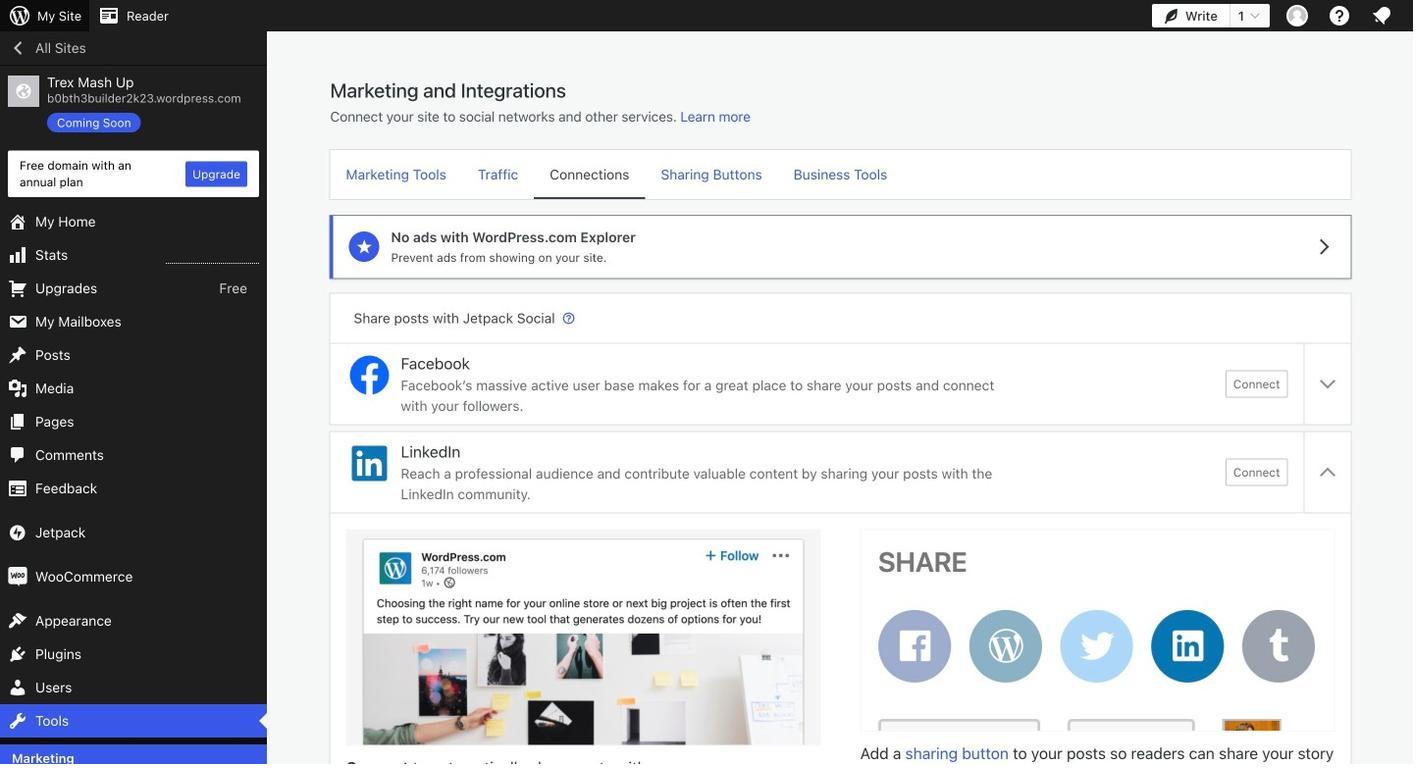 Task type: locate. For each thing, give the bounding box(es) containing it.
1 vertical spatial img image
[[8, 568, 27, 587]]

main content
[[330, 78, 1351, 765]]

add a sharing button image
[[862, 531, 1335, 732]]

img image
[[8, 523, 27, 543], [8, 568, 27, 587]]

2 img image from the top
[[8, 568, 27, 587]]

0 vertical spatial img image
[[8, 523, 27, 543]]

menu
[[330, 150, 1351, 199]]



Task type: vqa. For each thing, say whether or not it's contained in the screenshot.
bottom "keyboard_arrow_down" image
no



Task type: describe. For each thing, give the bounding box(es) containing it.
highest hourly views 0 image
[[166, 251, 259, 264]]

manage your notifications image
[[1370, 4, 1394, 27]]

help image
[[1328, 4, 1352, 27]]

my profile image
[[1287, 5, 1309, 27]]

learn more about sharing posts with jetpack social image
[[562, 312, 576, 325]]

1 img image from the top
[[8, 523, 27, 543]]

share posts with your linkedin connections image
[[347, 531, 820, 746]]



